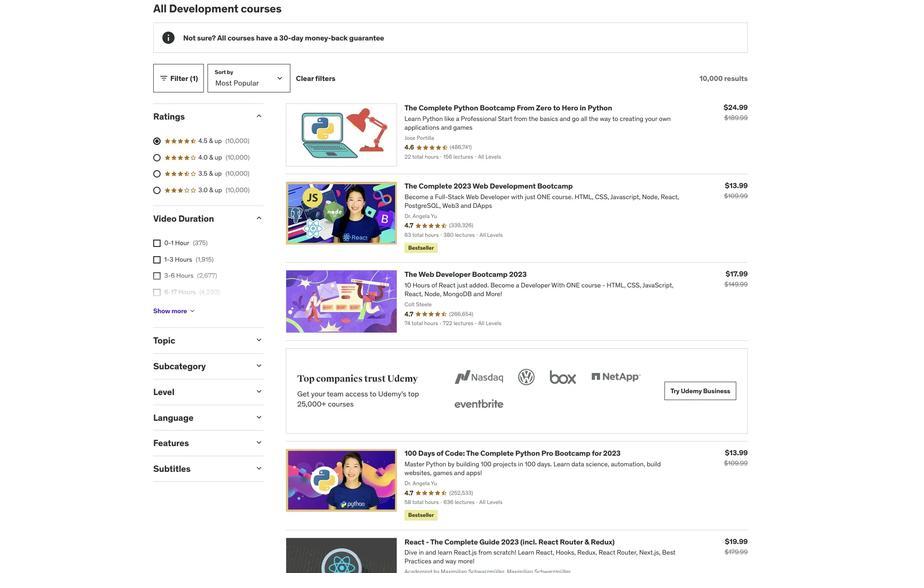 Task type: vqa. For each thing, say whether or not it's contained in the screenshot.
bottom xsmall image
yes



Task type: describe. For each thing, give the bounding box(es) containing it.
xsmall image for 3-
[[153, 273, 161, 280]]

0-1 hour (375)
[[164, 239, 208, 247]]

guarantee
[[350, 33, 385, 42]]

4.5
[[199, 137, 208, 145]]

(10,000) for 4.5 & up (10,000)
[[226, 137, 250, 145]]

all development courses
[[153, 1, 282, 15]]

hours for 1-3 hours
[[175, 256, 192, 264]]

clear filters button
[[296, 64, 336, 93]]

trust
[[365, 374, 386, 385]]

nasdaq image
[[453, 368, 506, 388]]

clear filters
[[296, 74, 336, 83]]

-
[[426, 538, 429, 547]]

0 vertical spatial courses
[[241, 1, 282, 15]]

up for 4.5 & up
[[215, 137, 222, 145]]

router
[[560, 538, 584, 547]]

& for 4.5
[[209, 137, 213, 145]]

netapp image
[[590, 368, 643, 388]]

team
[[327, 390, 344, 399]]

the for the complete python bootcamp from zero to hero in python
[[405, 103, 418, 113]]

zero
[[537, 103, 552, 113]]

small image for ratings
[[255, 112, 264, 121]]

companies
[[316, 374, 363, 385]]

$13.99 for 100 days of code: the complete python pro bootcamp for 2023
[[726, 449, 749, 458]]

3-6 hours (2,677)
[[164, 272, 217, 280]]

get
[[298, 390, 310, 399]]

xsmall image for 1-
[[153, 257, 161, 264]]

money-
[[305, 33, 331, 42]]

to inside top companies trust udemy get your team access to udemy's top 25,000+ courses
[[370, 390, 377, 399]]

level button
[[153, 387, 247, 398]]

subcategory
[[153, 361, 206, 372]]

days
[[419, 449, 435, 459]]

day
[[291, 33, 304, 42]]

the complete 2023 web development bootcamp
[[405, 182, 573, 191]]

the complete python bootcamp from zero to hero in python link
[[405, 103, 613, 113]]

$24.99
[[724, 103, 749, 112]]

developer
[[436, 270, 471, 279]]

6
[[171, 272, 175, 280]]

1
[[171, 239, 174, 247]]

$13.99 for the complete 2023 web development bootcamp
[[726, 181, 749, 190]]

1 horizontal spatial python
[[516, 449, 540, 459]]

10,000 results
[[700, 74, 749, 83]]

topic button
[[153, 335, 247, 347]]

more
[[172, 307, 187, 315]]

filter
[[170, 74, 188, 83]]

udemy inside top companies trust udemy get your team access to udemy's top 25,000+ courses
[[388, 374, 418, 385]]

try udemy business
[[671, 387, 731, 396]]

xsmall image for 6-
[[153, 289, 161, 297]]

results
[[725, 74, 749, 83]]

(375)
[[193, 239, 208, 247]]

code:
[[445, 449, 465, 459]]

topic
[[153, 335, 175, 347]]

level
[[153, 387, 175, 398]]

1 horizontal spatial all
[[217, 33, 226, 42]]

(2,677)
[[197, 272, 217, 280]]

features button
[[153, 438, 247, 449]]

0 vertical spatial to
[[554, 103, 561, 113]]

redux)
[[591, 538, 615, 547]]

from
[[517, 103, 535, 113]]

30-
[[280, 33, 291, 42]]

25,000+
[[298, 400, 326, 409]]

$17.99 $149.99
[[725, 270, 749, 289]]

up for 3.5 & up
[[215, 170, 222, 178]]

(incl.
[[521, 538, 537, 547]]

show more button
[[153, 302, 196, 321]]

your
[[311, 390, 326, 399]]

3.5
[[199, 170, 208, 178]]

small image for level
[[255, 387, 264, 397]]

1 react from the left
[[405, 538, 425, 547]]

show
[[153, 307, 170, 315]]

guide
[[480, 538, 500, 547]]

$19.99 $179.99
[[725, 537, 749, 557]]

language
[[153, 413, 194, 424]]

in
[[580, 103, 587, 113]]

filters
[[316, 74, 336, 83]]

react - the complete guide 2023 (incl. react router & redux)
[[405, 538, 615, 547]]

3.5 & up (10,000)
[[199, 170, 250, 178]]

hours for 6-17 hours
[[179, 288, 196, 297]]

100 days of code: the complete python pro bootcamp for 2023
[[405, 449, 621, 459]]

clear
[[296, 74, 314, 83]]

17+
[[164, 305, 175, 313]]

volkswagen image
[[517, 368, 537, 388]]

back
[[331, 33, 348, 42]]

4.5 & up (10,000)
[[199, 137, 250, 145]]

1-3 hours (1,915)
[[164, 256, 214, 264]]

up for 3.0 & up
[[215, 186, 222, 194]]

business
[[704, 387, 731, 396]]

pro
[[542, 449, 554, 459]]

top
[[408, 390, 419, 399]]

3.0
[[199, 186, 208, 194]]

for
[[592, 449, 602, 459]]

small image for subtitles
[[255, 464, 264, 474]]

courses inside top companies trust udemy get your team access to udemy's top 25,000+ courses
[[328, 400, 354, 409]]

(4,230)
[[200, 288, 220, 297]]

hour
[[175, 239, 189, 247]]

100 days of code: the complete python pro bootcamp for 2023 link
[[405, 449, 621, 459]]

4.0 & up (10,000)
[[199, 153, 250, 162]]

language button
[[153, 413, 247, 424]]

1 horizontal spatial development
[[490, 182, 536, 191]]

10,000
[[700, 74, 723, 83]]



Task type: locate. For each thing, give the bounding box(es) containing it.
subcategory button
[[153, 361, 247, 372]]

hours right 17+
[[176, 305, 193, 313]]

1 vertical spatial udemy
[[681, 387, 703, 396]]

ratings button
[[153, 111, 247, 122]]

not sure? all courses have a 30-day money-back guarantee
[[183, 33, 385, 42]]

subtitles
[[153, 464, 191, 475]]

1 vertical spatial web
[[419, 270, 435, 279]]

1 horizontal spatial udemy
[[681, 387, 703, 396]]

0 horizontal spatial all
[[153, 1, 167, 15]]

bootcamp
[[480, 103, 516, 113], [538, 182, 573, 191], [472, 270, 508, 279], [555, 449, 591, 459]]

xsmall image left 0- at the left top of the page
[[153, 240, 161, 247]]

2 react from the left
[[539, 538, 559, 547]]

(10,000) down 3.5 & up (10,000)
[[226, 186, 250, 194]]

hours for 3-6 hours
[[176, 272, 194, 280]]

2 xsmall image from the top
[[153, 273, 161, 280]]

4 small image from the top
[[255, 413, 264, 422]]

the
[[405, 103, 418, 113], [405, 182, 418, 191], [405, 270, 418, 279], [467, 449, 479, 459], [431, 538, 443, 547]]

& right router
[[585, 538, 590, 547]]

eventbrite image
[[453, 395, 506, 416]]

$189.99
[[725, 114, 749, 122]]

1 vertical spatial $13.99
[[726, 449, 749, 458]]

1 up from the top
[[215, 137, 222, 145]]

filter (1)
[[170, 74, 198, 83]]

4 up from the top
[[215, 186, 222, 194]]

subtitles button
[[153, 464, 247, 475]]

ratings
[[153, 111, 185, 122]]

access
[[346, 390, 368, 399]]

small image for language
[[255, 413, 264, 422]]

$13.99
[[726, 181, 749, 190], [726, 449, 749, 458]]

& for 4.0
[[209, 153, 213, 162]]

small image
[[159, 74, 169, 83], [255, 112, 264, 121], [255, 362, 264, 371]]

5 small image from the top
[[255, 439, 264, 448]]

1 small image from the top
[[255, 214, 264, 223]]

100
[[405, 449, 417, 459]]

hero
[[562, 103, 579, 113]]

$19.99
[[726, 537, 749, 547]]

& right 3.5
[[209, 170, 213, 178]]

xsmall image left "6-"
[[153, 289, 161, 297]]

not
[[183, 33, 196, 42]]

small image for video duration
[[255, 214, 264, 223]]

hours right "3"
[[175, 256, 192, 264]]

features
[[153, 438, 189, 449]]

17+ hours
[[164, 305, 193, 313]]

up right 3.5
[[215, 170, 222, 178]]

& right 4.5
[[209, 137, 213, 145]]

0 horizontal spatial web
[[419, 270, 435, 279]]

hours right the 6
[[176, 272, 194, 280]]

to right zero
[[554, 103, 561, 113]]

& right 4.0
[[209, 153, 213, 162]]

the complete 2023 web development bootcamp link
[[405, 182, 573, 191]]

courses left have
[[228, 33, 255, 42]]

0 vertical spatial web
[[473, 182, 489, 191]]

small image for features
[[255, 439, 264, 448]]

0 horizontal spatial react
[[405, 538, 425, 547]]

2 vertical spatial xsmall image
[[189, 308, 196, 315]]

1 vertical spatial development
[[490, 182, 536, 191]]

0 horizontal spatial development
[[169, 1, 239, 15]]

duration
[[179, 214, 214, 225]]

2 up from the top
[[215, 153, 222, 162]]

xsmall image
[[153, 240, 161, 247], [153, 273, 161, 280]]

0 horizontal spatial udemy
[[388, 374, 418, 385]]

small image for subcategory
[[255, 362, 264, 371]]

2023
[[454, 182, 472, 191], [510, 270, 527, 279], [604, 449, 621, 459], [502, 538, 519, 547]]

0 horizontal spatial to
[[370, 390, 377, 399]]

xsmall image left 1-
[[153, 257, 161, 264]]

2 vertical spatial courses
[[328, 400, 354, 409]]

show more
[[153, 307, 187, 315]]

(10,000) down the 4.5 & up (10,000)
[[226, 153, 250, 162]]

xsmall image
[[153, 257, 161, 264], [153, 289, 161, 297], [189, 308, 196, 315]]

$149.99
[[725, 281, 749, 289]]

react left -
[[405, 538, 425, 547]]

1 vertical spatial all
[[217, 33, 226, 42]]

box image
[[548, 368, 579, 388]]

2 $13.99 $109.99 from the top
[[725, 449, 749, 468]]

up right the "3.0" on the top left of page
[[215, 186, 222, 194]]

0 vertical spatial development
[[169, 1, 239, 15]]

$109.99
[[725, 192, 749, 201], [725, 460, 749, 468]]

video duration
[[153, 214, 214, 225]]

1 vertical spatial xsmall image
[[153, 289, 161, 297]]

top companies trust udemy get your team access to udemy's top 25,000+ courses
[[298, 374, 419, 409]]

3-
[[164, 272, 171, 280]]

& right the "3.0" on the top left of page
[[209, 186, 213, 194]]

(10,000) up 3.0 & up (10,000)
[[226, 170, 250, 178]]

1 vertical spatial small image
[[255, 112, 264, 121]]

react right (incl.
[[539, 538, 559, 547]]

up right 4.0
[[215, 153, 222, 162]]

udemy's
[[379, 390, 407, 399]]

hours
[[175, 256, 192, 264], [176, 272, 194, 280], [179, 288, 196, 297], [176, 305, 193, 313]]

udemy
[[388, 374, 418, 385], [681, 387, 703, 396]]

2 $13.99 from the top
[[726, 449, 749, 458]]

the for the web developer bootcamp 2023
[[405, 270, 418, 279]]

3 up from the top
[[215, 170, 222, 178]]

up right 4.5
[[215, 137, 222, 145]]

0-
[[164, 239, 171, 247]]

1 $13.99 from the top
[[726, 181, 749, 190]]

courses up have
[[241, 1, 282, 15]]

small image for topic
[[255, 336, 264, 345]]

(10,000) for 3.5 & up (10,000)
[[226, 170, 250, 178]]

0 vertical spatial $109.99
[[725, 192, 749, 201]]

4.0
[[199, 153, 208, 162]]

0 horizontal spatial python
[[454, 103, 479, 113]]

a
[[274, 33, 278, 42]]

try
[[671, 387, 680, 396]]

0 vertical spatial xsmall image
[[153, 240, 161, 247]]

udemy up 'udemy's'
[[388, 374, 418, 385]]

(10,000) for 3.0 & up (10,000)
[[226, 186, 250, 194]]

(1,915)
[[196, 256, 214, 264]]

2 small image from the top
[[255, 336, 264, 345]]

$24.99 $189.99
[[724, 103, 749, 122]]

1 vertical spatial to
[[370, 390, 377, 399]]

video
[[153, 214, 177, 225]]

1 vertical spatial xsmall image
[[153, 273, 161, 280]]

1 $13.99 $109.99 from the top
[[725, 181, 749, 201]]

1 vertical spatial $13.99 $109.99
[[725, 449, 749, 468]]

xsmall image left 3- at the left of the page
[[153, 273, 161, 280]]

of
[[437, 449, 444, 459]]

$109.99 for the complete 2023 web development bootcamp
[[725, 192, 749, 201]]

1 xsmall image from the top
[[153, 240, 161, 247]]

(10,000) up 4.0 & up (10,000)
[[226, 137, 250, 145]]

to down trust
[[370, 390, 377, 399]]

to
[[554, 103, 561, 113], [370, 390, 377, 399]]

xsmall image right more
[[189, 308, 196, 315]]

hours right 17
[[179, 288, 196, 297]]

complete
[[419, 103, 453, 113], [419, 182, 453, 191], [481, 449, 514, 459], [445, 538, 478, 547]]

1 horizontal spatial web
[[473, 182, 489, 191]]

0 vertical spatial $13.99
[[726, 181, 749, 190]]

courses
[[241, 1, 282, 15], [228, 33, 255, 42], [328, 400, 354, 409]]

the complete python bootcamp from zero to hero in python
[[405, 103, 613, 113]]

2 $109.99 from the top
[[725, 460, 749, 468]]

xsmall image for 0-
[[153, 240, 161, 247]]

1-
[[164, 256, 170, 264]]

1 horizontal spatial to
[[554, 103, 561, 113]]

10,000 results status
[[700, 74, 749, 83]]

$13.99 $109.99 for 100 days of code: the complete python pro bootcamp for 2023
[[725, 449, 749, 468]]

0 vertical spatial all
[[153, 1, 167, 15]]

1 horizontal spatial react
[[539, 538, 559, 547]]

$17.99
[[726, 270, 749, 279]]

& for 3.5
[[209, 170, 213, 178]]

1 vertical spatial $109.99
[[725, 460, 749, 468]]

try udemy business link
[[665, 383, 737, 401]]

courses down "team"
[[328, 400, 354, 409]]

(10,000) for 4.0 & up (10,000)
[[226, 153, 250, 162]]

the for the complete 2023 web development bootcamp
[[405, 182, 418, 191]]

1 $109.99 from the top
[[725, 192, 749, 201]]

6-17 hours (4,230)
[[164, 288, 220, 297]]

video duration button
[[153, 214, 247, 225]]

small image
[[255, 214, 264, 223], [255, 336, 264, 345], [255, 387, 264, 397], [255, 413, 264, 422], [255, 439, 264, 448], [255, 464, 264, 474]]

1 vertical spatial courses
[[228, 33, 255, 42]]

6 small image from the top
[[255, 464, 264, 474]]

17
[[171, 288, 177, 297]]

xsmall image inside show more button
[[189, 308, 196, 315]]

$179.99
[[725, 548, 749, 557]]

sure?
[[197, 33, 216, 42]]

2 horizontal spatial python
[[588, 103, 613, 113]]

0 vertical spatial xsmall image
[[153, 257, 161, 264]]

udemy right try
[[681, 387, 703, 396]]

up for 4.0 & up
[[215, 153, 222, 162]]

3 small image from the top
[[255, 387, 264, 397]]

all
[[153, 1, 167, 15], [217, 33, 226, 42]]

up
[[215, 137, 222, 145], [215, 153, 222, 162], [215, 170, 222, 178], [215, 186, 222, 194]]

udemy inside try udemy business link
[[681, 387, 703, 396]]

the web developer bootcamp 2023 link
[[405, 270, 527, 279]]

$13.99 $109.99
[[725, 181, 749, 201], [725, 449, 749, 468]]

0 vertical spatial small image
[[159, 74, 169, 83]]

have
[[256, 33, 272, 42]]

2 vertical spatial small image
[[255, 362, 264, 371]]

0 vertical spatial udemy
[[388, 374, 418, 385]]

$13.99 $109.99 for the complete 2023 web development bootcamp
[[725, 181, 749, 201]]

0 vertical spatial $13.99 $109.99
[[725, 181, 749, 201]]

& for 3.0
[[209, 186, 213, 194]]

$109.99 for 100 days of code: the complete python pro bootcamp for 2023
[[725, 460, 749, 468]]

6-
[[164, 288, 171, 297]]

top
[[298, 374, 315, 385]]



